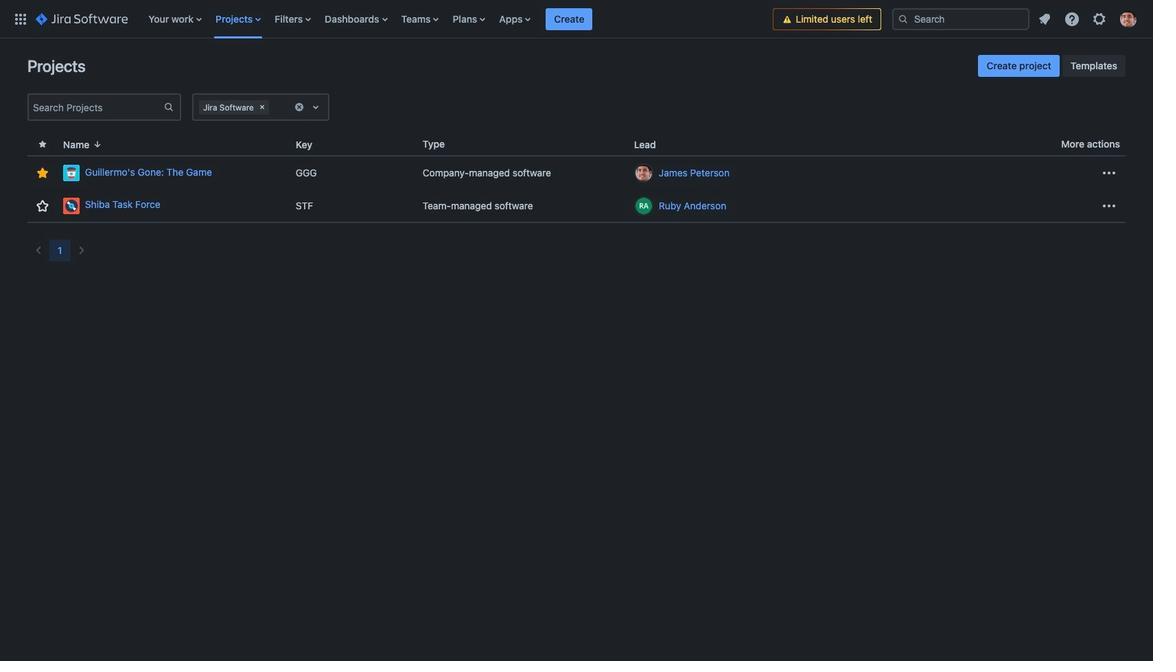Task type: describe. For each thing, give the bounding box(es) containing it.
Search field
[[893, 8, 1030, 30]]

star guillermo's gone: the game image
[[34, 165, 51, 181]]

open image
[[308, 99, 324, 115]]

next image
[[73, 242, 90, 259]]

notifications image
[[1037, 11, 1054, 27]]

previous image
[[30, 242, 47, 259]]

clear image
[[257, 102, 268, 113]]

primary element
[[8, 0, 774, 38]]

star shiba task force image
[[34, 197, 51, 214]]

clear image
[[294, 102, 305, 113]]

Search Projects text field
[[29, 98, 163, 117]]



Task type: vqa. For each thing, say whether or not it's contained in the screenshot.
1st written from the top of the page
no



Task type: locate. For each thing, give the bounding box(es) containing it.
list
[[142, 0, 774, 38], [1033, 7, 1146, 31]]

banner
[[0, 0, 1154, 38]]

list item
[[546, 0, 593, 38]]

settings image
[[1092, 11, 1109, 27]]

0 horizontal spatial list
[[142, 0, 774, 38]]

appswitcher icon image
[[12, 11, 29, 27]]

Choose Jira products text field
[[272, 100, 275, 114]]

help image
[[1065, 11, 1081, 27]]

more image
[[1102, 165, 1118, 181]]

None search field
[[893, 8, 1030, 30]]

group
[[979, 55, 1126, 77]]

more image
[[1102, 197, 1118, 214]]

search image
[[898, 13, 909, 24]]

jira software image
[[36, 11, 128, 27], [36, 11, 128, 27]]

your profile and settings image
[[1121, 11, 1137, 27]]

1 horizontal spatial list
[[1033, 7, 1146, 31]]



